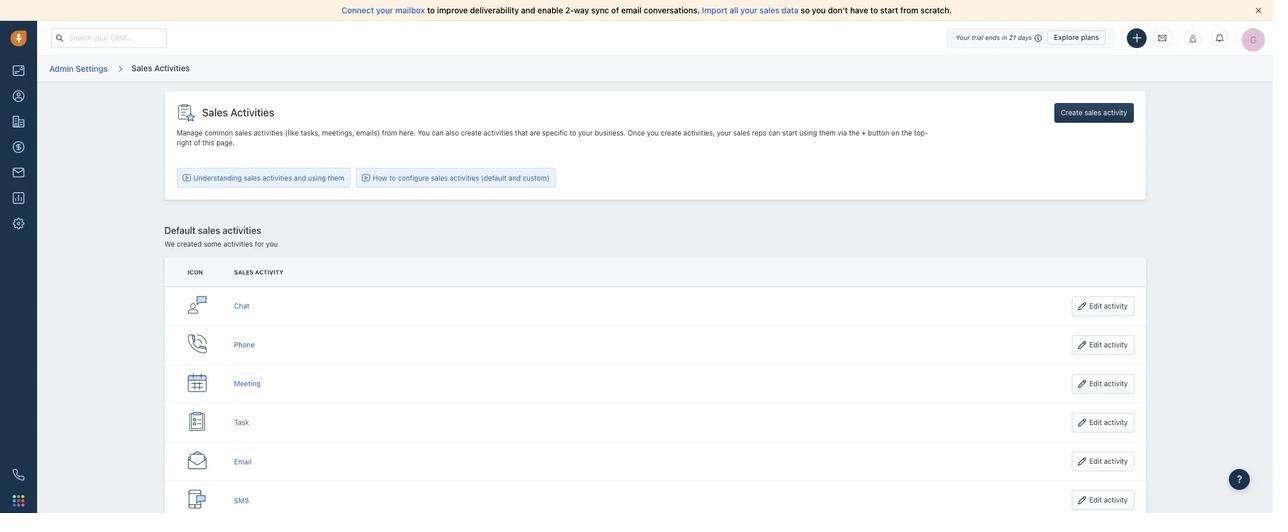 Task type: describe. For each thing, give the bounding box(es) containing it.
edit for sms
[[1089, 497, 1102, 505]]

are
[[530, 129, 540, 137]]

edit for phone
[[1089, 341, 1102, 350]]

admin settings link
[[49, 60, 108, 78]]

using inside manage common sales activities (like tasks, meetings, emails) from here. you can also create activities that are specific to your business. once you create activities, your sales reps can start using them via the + button on the top- right of this page.
[[799, 129, 817, 137]]

1 horizontal spatial sales activities
[[202, 107, 274, 119]]

sales inside button
[[1084, 108, 1101, 117]]

edit activity button for chat
[[1072, 297, 1134, 316]]

2 horizontal spatial you
[[812, 5, 826, 15]]

edit activity for meeting
[[1089, 380, 1128, 388]]

connect your mailbox to improve deliverability and enable 2-way sync of email conversations. import all your sales data so you don't have to start from scratch.
[[342, 5, 952, 15]]

phone element
[[7, 464, 30, 487]]

import all your sales data link
[[702, 5, 801, 15]]

2 vertical spatial sales
[[234, 269, 253, 276]]

data
[[782, 5, 799, 15]]

activities left (like
[[254, 129, 283, 137]]

also
[[446, 129, 459, 137]]

top-
[[914, 129, 928, 137]]

edit activity button for meeting
[[1072, 375, 1134, 394]]

activity for task
[[1104, 419, 1128, 427]]

edit activity button for email
[[1072, 452, 1134, 472]]

activities left that
[[484, 129, 513, 137]]

activities up for
[[223, 226, 261, 236]]

admin settings
[[49, 64, 108, 74]]

once
[[628, 129, 645, 137]]

deliverability
[[470, 5, 519, 15]]

(default
[[481, 174, 507, 183]]

understanding
[[193, 174, 242, 183]]

to inside manage common sales activities (like tasks, meetings, emails) from here. you can also create activities that are specific to your business. once you create activities, your sales reps can start using them via the + button on the top- right of this page.
[[570, 129, 576, 137]]

them inside manage common sales activities (like tasks, meetings, emails) from here. you can also create activities that are specific to your business. once you create activities, your sales reps can start using them via the + button on the top- right of this page.
[[819, 129, 836, 137]]

activities left for
[[223, 240, 253, 249]]

scratch.
[[920, 5, 952, 15]]

how to configure sales activities (default and custom)
[[373, 174, 550, 183]]

edit activity for email
[[1089, 458, 1128, 466]]

your left business.
[[578, 129, 593, 137]]

mailbox
[[395, 5, 425, 15]]

activity for sms
[[1104, 497, 1128, 505]]

activity for phone
[[1104, 341, 1128, 350]]

task
[[234, 419, 249, 428]]

email
[[621, 5, 642, 15]]

specific
[[542, 129, 568, 137]]

sync
[[591, 5, 609, 15]]

configure
[[398, 174, 429, 183]]

settings
[[76, 64, 108, 74]]

1 horizontal spatial activities
[[230, 107, 274, 119]]

edit activity button for phone
[[1072, 336, 1134, 355]]

business.
[[595, 129, 626, 137]]

page.
[[216, 139, 235, 147]]

you
[[418, 129, 430, 137]]

your
[[956, 34, 970, 41]]

edit activity button for sms
[[1072, 491, 1134, 511]]

that
[[515, 129, 528, 137]]

send email image
[[1158, 33, 1166, 43]]

enable
[[537, 5, 563, 15]]

0 horizontal spatial activities
[[154, 63, 190, 73]]

activity
[[255, 269, 284, 276]]

import
[[702, 5, 727, 15]]

activities,
[[683, 129, 715, 137]]

chat
[[234, 302, 249, 311]]

2 create from the left
[[661, 129, 681, 137]]

1 horizontal spatial start
[[880, 5, 898, 15]]

have
[[850, 5, 868, 15]]

sales activity
[[234, 269, 284, 276]]

we
[[164, 240, 175, 249]]

sales right common
[[235, 129, 252, 137]]

0 vertical spatial of
[[611, 5, 619, 15]]

custom)
[[523, 174, 550, 183]]

explore plans link
[[1048, 31, 1105, 45]]

in
[[1002, 34, 1007, 41]]

tasks,
[[301, 129, 320, 137]]

create
[[1061, 108, 1083, 117]]

so
[[801, 5, 810, 15]]

created
[[177, 240, 202, 249]]

default
[[164, 226, 196, 236]]

0 horizontal spatial sales activities
[[131, 63, 190, 73]]

create sales activity button
[[1054, 103, 1134, 123]]

activity for email
[[1104, 458, 1128, 466]]

some
[[204, 240, 221, 249]]

activities down (like
[[263, 174, 292, 183]]

default sales activities we created some activities for you
[[164, 226, 278, 249]]

your left "mailbox"
[[376, 5, 393, 15]]

common
[[205, 129, 233, 137]]

activity for meeting
[[1104, 380, 1128, 388]]

1 vertical spatial them
[[328, 174, 344, 183]]

email
[[234, 458, 252, 467]]

21
[[1009, 34, 1016, 41]]

via
[[838, 129, 847, 137]]

how
[[373, 174, 387, 183]]

activity for chat
[[1104, 302, 1128, 311]]

to right have
[[870, 5, 878, 15]]

(like
[[285, 129, 299, 137]]

connect
[[342, 5, 374, 15]]

sales left data
[[760, 5, 779, 15]]

manage
[[177, 129, 203, 137]]

from inside manage common sales activities (like tasks, meetings, emails) from here. you can also create activities that are specific to your business. once you create activities, your sales reps can start using them via the + button on the top- right of this page.
[[382, 129, 397, 137]]

edit activity button for task
[[1072, 414, 1134, 433]]

email link
[[234, 458, 252, 467]]

for
[[255, 240, 264, 249]]

activities left (default
[[450, 174, 479, 183]]

+
[[861, 129, 866, 137]]

you inside default sales activities we created some activities for you
[[266, 240, 278, 249]]



Task type: locate. For each thing, give the bounding box(es) containing it.
of right sync
[[611, 5, 619, 15]]

to
[[427, 5, 435, 15], [870, 5, 878, 15], [570, 129, 576, 137], [389, 174, 396, 183]]

this
[[202, 139, 214, 147]]

explore plans
[[1054, 33, 1099, 42]]

1 vertical spatial you
[[647, 129, 659, 137]]

edit activity for task
[[1089, 419, 1128, 427]]

all
[[730, 5, 738, 15]]

using
[[799, 129, 817, 137], [308, 174, 326, 183]]

meetings,
[[322, 129, 354, 137]]

and inside how to configure sales activities (default and custom) link
[[509, 174, 521, 183]]

1 horizontal spatial you
[[647, 129, 659, 137]]

start right reps
[[782, 129, 797, 137]]

2 can from the left
[[768, 129, 780, 137]]

how to configure sales activities (default and custom) link
[[362, 173, 550, 183]]

sales right create
[[1084, 108, 1101, 117]]

0 horizontal spatial sales
[[131, 63, 152, 73]]

using left via
[[799, 129, 817, 137]]

edit activity for phone
[[1089, 341, 1128, 350]]

edit for task
[[1089, 419, 1102, 427]]

your right all
[[740, 5, 757, 15]]

4 edit activity from the top
[[1089, 419, 1128, 427]]

2 edit activity button from the top
[[1072, 336, 1134, 355]]

0 horizontal spatial can
[[432, 129, 444, 137]]

start inside manage common sales activities (like tasks, meetings, emails) from here. you can also create activities that are specific to your business. once you create activities, your sales reps can start using them via the + button on the top- right of this page.
[[782, 129, 797, 137]]

of
[[611, 5, 619, 15], [194, 139, 200, 147]]

3 edit activity from the top
[[1089, 380, 1128, 388]]

icon
[[188, 269, 203, 276]]

0 horizontal spatial of
[[194, 139, 200, 147]]

close image
[[1256, 8, 1261, 13]]

emails)
[[356, 129, 380, 137]]

to right specific
[[570, 129, 576, 137]]

edit activity for chat
[[1089, 302, 1128, 311]]

your trial ends in 21 days
[[956, 34, 1032, 41]]

5 edit activity from the top
[[1089, 458, 1128, 466]]

1 edit activity from the top
[[1089, 302, 1128, 311]]

sales activities
[[131, 63, 190, 73], [202, 107, 274, 119]]

button
[[868, 129, 889, 137]]

2 horizontal spatial and
[[521, 5, 535, 15]]

to right "mailbox"
[[427, 5, 435, 15]]

chat link
[[234, 302, 249, 311]]

3 edit from the top
[[1089, 380, 1102, 388]]

understanding sales activities and using them link
[[182, 173, 344, 183]]

4 edit activity button from the top
[[1072, 414, 1134, 433]]

1 horizontal spatial using
[[799, 129, 817, 137]]

1 vertical spatial of
[[194, 139, 200, 147]]

sales
[[131, 63, 152, 73], [202, 107, 228, 119], [234, 269, 253, 276]]

from left scratch.
[[900, 5, 918, 15]]

0 vertical spatial you
[[812, 5, 826, 15]]

right
[[177, 139, 192, 147]]

sales up some
[[198, 226, 220, 236]]

1 vertical spatial start
[[782, 129, 797, 137]]

days
[[1018, 34, 1032, 41]]

0 vertical spatial from
[[900, 5, 918, 15]]

conversations.
[[644, 5, 700, 15]]

sms
[[234, 497, 249, 506]]

you right for
[[266, 240, 278, 249]]

6 edit from the top
[[1089, 497, 1102, 505]]

1 horizontal spatial sales
[[202, 107, 228, 119]]

1 vertical spatial sales activities
[[202, 107, 274, 119]]

improve
[[437, 5, 468, 15]]

2 the from the left
[[901, 129, 912, 137]]

edit for chat
[[1089, 302, 1102, 311]]

and right (default
[[509, 174, 521, 183]]

0 vertical spatial them
[[819, 129, 836, 137]]

create left activities,
[[661, 129, 681, 137]]

on
[[891, 129, 899, 137]]

0 horizontal spatial using
[[308, 174, 326, 183]]

0 horizontal spatial and
[[294, 174, 306, 183]]

freshworks switcher image
[[13, 496, 24, 507]]

0 vertical spatial sales activities
[[131, 63, 190, 73]]

3 edit activity button from the top
[[1072, 375, 1134, 394]]

1 edit from the top
[[1089, 302, 1102, 311]]

ends
[[985, 34, 1000, 41]]

from left here.
[[382, 129, 397, 137]]

reps
[[752, 129, 766, 137]]

the right on
[[901, 129, 912, 137]]

2 edit from the top
[[1089, 341, 1102, 350]]

plans
[[1081, 33, 1099, 42]]

trial
[[972, 34, 983, 41]]

edit activity button
[[1072, 297, 1134, 316], [1072, 336, 1134, 355], [1072, 375, 1134, 394], [1072, 414, 1134, 433], [1072, 452, 1134, 472], [1072, 491, 1134, 511]]

phone link
[[234, 341, 255, 350]]

edit activity for sms
[[1089, 497, 1128, 505]]

1 create from the left
[[461, 129, 482, 137]]

and
[[521, 5, 535, 15], [294, 174, 306, 183], [509, 174, 521, 183]]

and down (like
[[294, 174, 306, 183]]

0 vertical spatial sales
[[131, 63, 152, 73]]

sales
[[760, 5, 779, 15], [1084, 108, 1101, 117], [235, 129, 252, 137], [733, 129, 750, 137], [244, 174, 261, 183], [431, 174, 448, 183], [198, 226, 220, 236]]

of left this
[[194, 139, 200, 147]]

create right also
[[461, 129, 482, 137]]

0 horizontal spatial you
[[266, 240, 278, 249]]

admin
[[49, 64, 74, 74]]

sales inside default sales activities we created some activities for you
[[198, 226, 220, 236]]

you right so
[[812, 5, 826, 15]]

0 horizontal spatial create
[[461, 129, 482, 137]]

and inside "understanding sales activities and using them" link
[[294, 174, 306, 183]]

2 edit activity from the top
[[1089, 341, 1128, 350]]

1 horizontal spatial can
[[768, 129, 780, 137]]

what's new image
[[1189, 35, 1197, 43]]

1 horizontal spatial of
[[611, 5, 619, 15]]

0 horizontal spatial the
[[849, 129, 860, 137]]

create sales activity
[[1061, 108, 1127, 117]]

1 horizontal spatial create
[[661, 129, 681, 137]]

activity
[[1103, 108, 1127, 117], [1104, 302, 1128, 311], [1104, 341, 1128, 350], [1104, 380, 1128, 388], [1104, 419, 1128, 427], [1104, 458, 1128, 466], [1104, 497, 1128, 505]]

phone image
[[13, 470, 24, 481]]

from
[[900, 5, 918, 15], [382, 129, 397, 137]]

sales down search your crm... text field
[[131, 63, 152, 73]]

to right how
[[389, 174, 396, 183]]

sms link
[[234, 497, 249, 506]]

0 vertical spatial activities
[[154, 63, 190, 73]]

1 horizontal spatial the
[[901, 129, 912, 137]]

0 vertical spatial using
[[799, 129, 817, 137]]

1 horizontal spatial them
[[819, 129, 836, 137]]

edit activity
[[1089, 302, 1128, 311], [1089, 341, 1128, 350], [1089, 380, 1128, 388], [1089, 419, 1128, 427], [1089, 458, 1128, 466], [1089, 497, 1128, 505]]

way
[[574, 5, 589, 15]]

and left enable
[[521, 5, 535, 15]]

0 horizontal spatial start
[[782, 129, 797, 137]]

6 edit activity from the top
[[1089, 497, 1128, 505]]

you
[[812, 5, 826, 15], [647, 129, 659, 137], [266, 240, 278, 249]]

5 edit from the top
[[1089, 458, 1102, 466]]

manage common sales activities (like tasks, meetings, emails) from here. you can also create activities that are specific to your business. once you create activities, your sales reps can start using them via the + button on the top- right of this page.
[[177, 129, 928, 147]]

Search your CRM... text field
[[51, 28, 167, 48]]

your right activities,
[[717, 129, 731, 137]]

4 edit from the top
[[1089, 419, 1102, 427]]

2 vertical spatial you
[[266, 240, 278, 249]]

meeting
[[234, 380, 261, 389]]

sales up common
[[202, 107, 228, 119]]

1 vertical spatial activities
[[230, 107, 274, 119]]

the left +
[[849, 129, 860, 137]]

the
[[849, 129, 860, 137], [901, 129, 912, 137]]

1 the from the left
[[849, 129, 860, 137]]

1 horizontal spatial and
[[509, 174, 521, 183]]

2-
[[565, 5, 574, 15]]

1 horizontal spatial from
[[900, 5, 918, 15]]

edit for meeting
[[1089, 380, 1102, 388]]

connect your mailbox link
[[342, 5, 427, 15]]

and for configure
[[509, 174, 521, 183]]

of inside manage common sales activities (like tasks, meetings, emails) from here. you can also create activities that are specific to your business. once you create activities, your sales reps can start using them via the + button on the top- right of this page.
[[194, 139, 200, 147]]

edit for email
[[1089, 458, 1102, 466]]

you right "once"
[[647, 129, 659, 137]]

5 edit activity button from the top
[[1072, 452, 1134, 472]]

activities
[[154, 63, 190, 73], [230, 107, 274, 119]]

create
[[461, 129, 482, 137], [661, 129, 681, 137]]

1 edit activity button from the top
[[1072, 297, 1134, 316]]

2 horizontal spatial sales
[[234, 269, 253, 276]]

1 vertical spatial sales
[[202, 107, 228, 119]]

0 vertical spatial start
[[880, 5, 898, 15]]

sales right 'understanding'
[[244, 174, 261, 183]]

can right you
[[432, 129, 444, 137]]

you inside manage common sales activities (like tasks, meetings, emails) from here. you can also create activities that are specific to your business. once you create activities, your sales reps can start using them via the + button on the top- right of this page.
[[647, 129, 659, 137]]

your
[[376, 5, 393, 15], [740, 5, 757, 15], [578, 129, 593, 137], [717, 129, 731, 137]]

task link
[[234, 419, 249, 428]]

sales left activity
[[234, 269, 253, 276]]

meeting link
[[234, 380, 261, 389]]

0 horizontal spatial from
[[382, 129, 397, 137]]

can right reps
[[768, 129, 780, 137]]

0 horizontal spatial them
[[328, 174, 344, 183]]

don't
[[828, 5, 848, 15]]

1 vertical spatial from
[[382, 129, 397, 137]]

understanding sales activities and using them
[[193, 174, 344, 183]]

can
[[432, 129, 444, 137], [768, 129, 780, 137]]

sales left reps
[[733, 129, 750, 137]]

using down tasks,
[[308, 174, 326, 183]]

6 edit activity button from the top
[[1072, 491, 1134, 511]]

them left via
[[819, 129, 836, 137]]

sales right configure
[[431, 174, 448, 183]]

them left how
[[328, 174, 344, 183]]

them
[[819, 129, 836, 137], [328, 174, 344, 183]]

1 can from the left
[[432, 129, 444, 137]]

1 vertical spatial using
[[308, 174, 326, 183]]

phone
[[234, 341, 255, 350]]

start right have
[[880, 5, 898, 15]]

explore
[[1054, 33, 1079, 42]]

edit
[[1089, 302, 1102, 311], [1089, 341, 1102, 350], [1089, 380, 1102, 388], [1089, 419, 1102, 427], [1089, 458, 1102, 466], [1089, 497, 1102, 505]]

and for mailbox
[[521, 5, 535, 15]]

here.
[[399, 129, 416, 137]]



Task type: vqa. For each thing, say whether or not it's contained in the screenshot.
:
no



